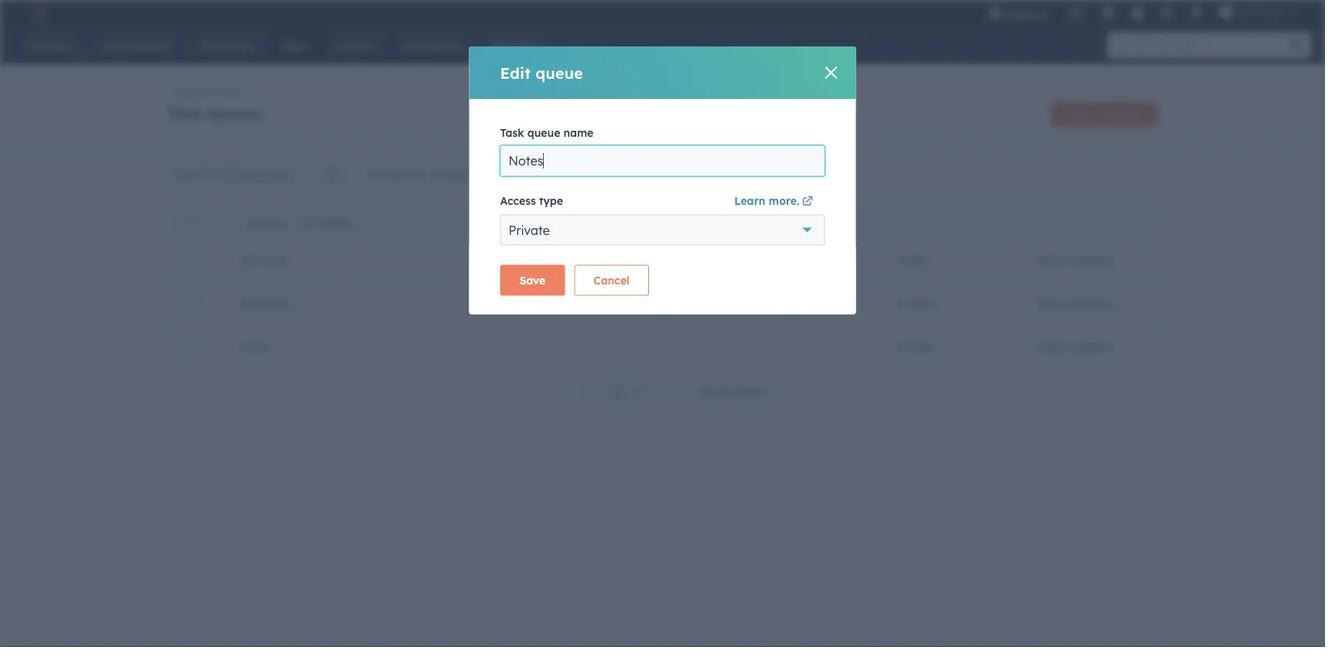 Task type: vqa. For each thing, say whether or not it's contained in the screenshot.
"Used in" BUTTON
no



Task type: locate. For each thing, give the bounding box(es) containing it.
0 horizontal spatial 1
[[243, 218, 247, 229]]

1 vertical spatial 1
[[615, 385, 621, 398]]

1 vertical spatial ruby
[[1037, 297, 1062, 311]]

task down edit on the left top of page
[[500, 126, 524, 140]]

by:
[[409, 167, 424, 180]]

back to tasks link
[[167, 87, 242, 98]]

private
[[509, 222, 550, 238], [897, 297, 933, 311], [897, 340, 933, 354]]

0 vertical spatial 1
[[243, 218, 247, 229]]

2 vertical spatial private
[[897, 340, 933, 354]]

2 vertical spatial ruby anderson
[[1037, 340, 1114, 354]]

created
[[366, 167, 406, 180]]

1 horizontal spatial 1
[[615, 385, 621, 398]]

25 per page
[[700, 385, 764, 398]]

marketplaces button
[[1092, 0, 1125, 25]]

2 ruby from the top
[[1037, 297, 1062, 311]]

0 horizontal spatial task
[[167, 104, 203, 123]]

2 vertical spatial ruby
[[1037, 340, 1062, 354]]

0 vertical spatial ruby
[[1037, 254, 1062, 267]]

1 vertical spatial ruby anderson
[[1037, 297, 1114, 311]]

a
[[261, 254, 268, 267]]

back
[[179, 87, 202, 98]]

0 vertical spatial task
[[167, 104, 203, 123]]

notifications image
[[1190, 7, 1204, 21]]

1 selected
[[243, 218, 286, 229]]

2 anderson from the top
[[1066, 297, 1114, 311]]

upgrade
[[1005, 7, 1049, 20]]

1 vertical spatial private
[[897, 297, 933, 311]]

1 for 1
[[615, 385, 621, 398]]

1 link opens in a new window image from the top
[[802, 193, 813, 212]]

1 ruby anderson from the top
[[1037, 254, 1114, 267]]

link opens in a new window image
[[802, 193, 813, 212], [802, 197, 813, 208]]

get
[[239, 254, 258, 267], [239, 297, 258, 311]]

upgrade image
[[988, 7, 1002, 21]]

marketplaces image
[[1101, 7, 1115, 21]]

search button
[[1282, 32, 1311, 59]]

prev
[[580, 385, 604, 399]]

1 vertical spatial task
[[500, 126, 524, 140]]

1 for 1 selected
[[243, 218, 247, 229]]

get left a
[[239, 254, 258, 267]]

task
[[167, 104, 203, 123], [500, 126, 524, 140]]

queue right edit on the left top of page
[[536, 63, 583, 82]]

self made button
[[1210, 0, 1307, 25]]

anderson
[[1066, 254, 1114, 267], [1066, 297, 1114, 311], [1066, 340, 1114, 354]]

Search HubSpot search field
[[1108, 32, 1297, 59]]

ruby
[[1037, 254, 1062, 267], [1037, 297, 1062, 311], [1037, 340, 1062, 354]]

delete
[[317, 216, 352, 230]]

0 vertical spatial anderson
[[1066, 254, 1114, 267]]

25
[[700, 385, 712, 398]]

per
[[715, 385, 733, 398]]

2 vertical spatial anderson
[[1066, 340, 1114, 354]]

next
[[631, 385, 657, 399]]

private for get paper
[[897, 297, 933, 311]]

queue
[[536, 63, 583, 82], [1118, 108, 1145, 120], [527, 126, 560, 140]]

private button
[[500, 215, 825, 246]]

help button
[[1125, 0, 1151, 25]]

queue for edit queue
[[536, 63, 583, 82]]

1 horizontal spatial task
[[500, 126, 524, 140]]

Task queue name text field
[[500, 145, 825, 176]]

created by:
[[366, 167, 424, 180]]

1 inside 1 button
[[615, 385, 621, 398]]

2 ruby anderson from the top
[[1037, 297, 1114, 311]]

pagination navigation
[[550, 382, 690, 402]]

1 right prev
[[615, 385, 621, 398]]

1 ruby from the top
[[1037, 254, 1062, 267]]

2 get from the top
[[239, 297, 258, 311]]

settings image
[[1160, 7, 1174, 21]]

task queues
[[167, 104, 263, 123]]

ruby for paper
[[1037, 297, 1062, 311]]

0 vertical spatial ruby anderson
[[1037, 254, 1114, 267]]

made
[[1257, 6, 1283, 19]]

task inside banner
[[167, 104, 203, 123]]

task queue name
[[500, 126, 594, 140]]

get left paper
[[239, 297, 258, 311]]

help image
[[1131, 7, 1145, 21]]

0 vertical spatial queue
[[536, 63, 583, 82]]

1 left selected
[[243, 218, 247, 229]]

3 anderson from the top
[[1066, 340, 1114, 354]]

task down back
[[167, 104, 203, 123]]

get a pen
[[239, 254, 290, 267]]

queue for task queue name
[[527, 126, 560, 140]]

1 vertical spatial queue
[[1118, 108, 1145, 120]]

create
[[1065, 108, 1094, 120]]

1 get from the top
[[239, 254, 258, 267]]

notes
[[239, 340, 270, 354]]

get paper
[[239, 297, 291, 311]]

queue right task
[[1118, 108, 1145, 120]]

2 vertical spatial queue
[[527, 126, 560, 140]]

self
[[1236, 6, 1254, 19]]

0 vertical spatial get
[[239, 254, 258, 267]]

self made
[[1236, 6, 1283, 19]]

back to tasks
[[179, 87, 242, 98]]

ruby anderson
[[1037, 254, 1114, 267], [1037, 297, 1114, 311], [1037, 340, 1114, 354]]

1
[[243, 218, 247, 229], [615, 385, 621, 398]]

private inside popup button
[[509, 222, 550, 238]]

delete button
[[301, 216, 352, 230]]

edit queue
[[500, 63, 583, 82]]

1 vertical spatial get
[[239, 297, 258, 311]]

1 vertical spatial anderson
[[1066, 297, 1114, 311]]

close image
[[825, 67, 837, 79]]

queue left the "name"
[[527, 126, 560, 140]]

0 vertical spatial private
[[509, 222, 550, 238]]

task
[[1096, 108, 1115, 120]]

menu
[[979, 0, 1307, 31]]

1 anderson from the top
[[1066, 254, 1114, 267]]

settings link
[[1151, 0, 1183, 25]]



Task type: describe. For each thing, give the bounding box(es) containing it.
task for task queues
[[167, 104, 203, 123]]

access
[[500, 194, 536, 208]]

anyone button
[[430, 163, 482, 184]]

learn more.
[[734, 194, 800, 208]]

anderson for a
[[1066, 254, 1114, 267]]

pen
[[271, 254, 290, 267]]

get for get a pen
[[239, 254, 258, 267]]

more.
[[769, 194, 800, 208]]

hubspot link
[[19, 3, 58, 22]]

get for get paper
[[239, 297, 258, 311]]

queues
[[207, 104, 263, 123]]

calling icon image
[[1068, 8, 1082, 22]]

search image
[[1290, 39, 1304, 53]]

menu containing self made
[[979, 0, 1307, 31]]

1 button
[[609, 382, 626, 402]]

cancel button
[[574, 265, 649, 296]]

25 per page button
[[700, 381, 775, 403]]

prev button
[[550, 382, 609, 402]]

notifications button
[[1183, 0, 1210, 25]]

3 ruby from the top
[[1037, 340, 1062, 354]]

anderson for paper
[[1066, 297, 1114, 311]]

anyone
[[430, 167, 471, 180]]

page
[[737, 385, 764, 398]]

cancel
[[594, 273, 630, 287]]

selected
[[249, 218, 286, 229]]

public
[[897, 254, 928, 267]]

name
[[564, 126, 594, 140]]

2 link opens in a new window image from the top
[[802, 197, 813, 208]]

calling icon button
[[1062, 2, 1088, 24]]

ruby for a
[[1037, 254, 1062, 267]]

access type
[[500, 194, 563, 208]]

learn more. link
[[734, 192, 816, 212]]

hubspot image
[[28, 3, 46, 22]]

queue inside 'create task queue' "link"
[[1118, 108, 1145, 120]]

learn
[[734, 194, 766, 208]]

task for task queue name
[[500, 126, 524, 140]]

3 ruby anderson from the top
[[1037, 340, 1114, 354]]

create task queue link
[[1052, 102, 1158, 126]]

tasks
[[217, 87, 242, 98]]

task queues banner
[[167, 97, 1158, 126]]

create task queue
[[1065, 108, 1145, 120]]

Search task queues search field
[[167, 158, 350, 189]]

private for notes
[[897, 340, 933, 354]]

type
[[539, 194, 563, 208]]

ruby anderson for paper
[[1037, 297, 1114, 311]]

edit
[[500, 63, 531, 82]]

paper
[[261, 297, 291, 311]]

save button
[[500, 265, 565, 296]]

next button
[[626, 382, 690, 402]]

ruby anderson image
[[1219, 5, 1233, 19]]

ruby anderson for a
[[1037, 254, 1114, 267]]

save
[[520, 273, 546, 287]]

to
[[205, 87, 215, 98]]



